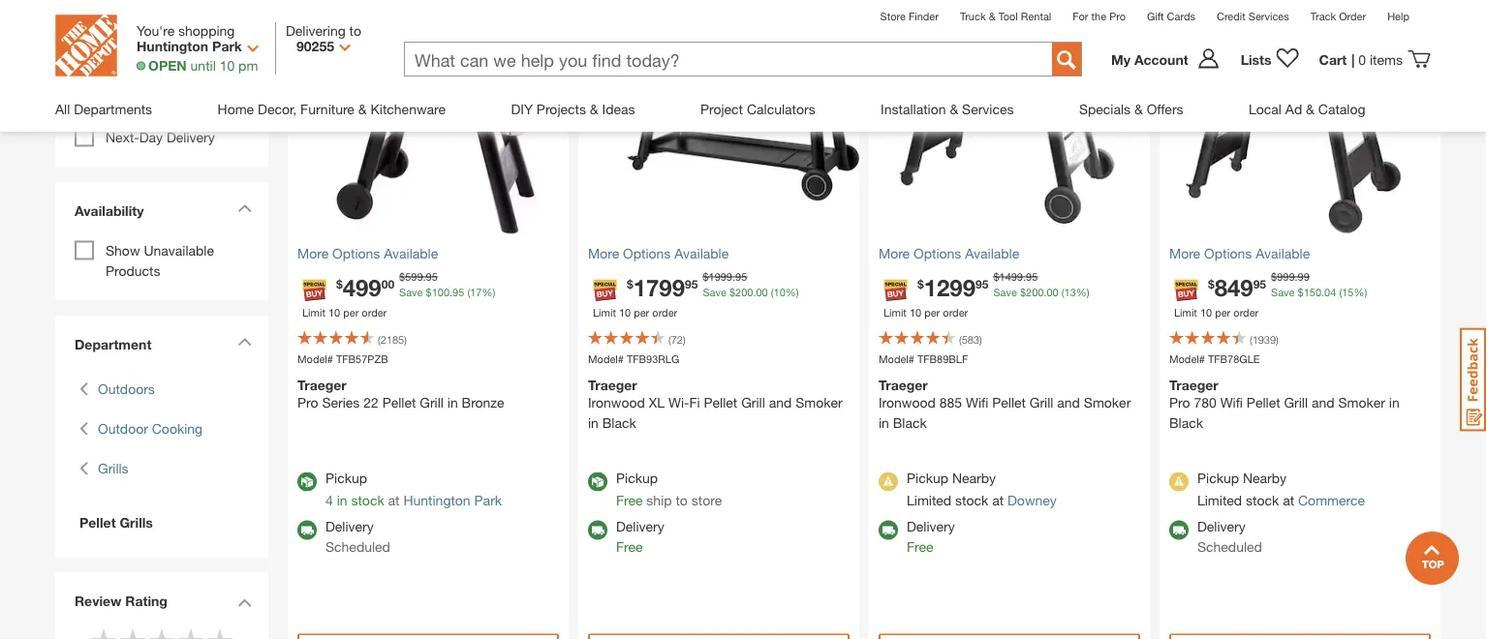 Task type: describe. For each thing, give the bounding box(es) containing it.
finder
[[909, 10, 939, 22]]

save for 1799
[[703, 286, 727, 299]]

model# for 1799
[[588, 353, 624, 366]]

model# tfb78gle
[[1170, 353, 1260, 366]]

pm
[[238, 57, 258, 73]]

for the pro link
[[1073, 10, 1126, 22]]

tfb78gle
[[1208, 353, 1260, 366]]

black for 849
[[1170, 415, 1203, 431]]

150
[[1304, 286, 1322, 299]]

( inside $ 1999 . 95 save $ 200 . 00 ( 10 %) limit 10 per order
[[771, 286, 774, 299]]

pellet for 1299
[[992, 395, 1026, 411]]

delivery for pickup free ship to store
[[616, 519, 665, 535]]

my account link
[[1111, 47, 1231, 71]]

1939
[[1253, 334, 1276, 346]]

commerce link
[[1298, 493, 1365, 509]]

95 inside $ 1499 . 95 save $ 200 . 00 ( 13 %) limit 10 per order
[[1026, 270, 1038, 283]]

cart
[[1319, 51, 1347, 67]]

delivery free for ship
[[616, 519, 665, 555]]

1 vertical spatial day
[[139, 129, 163, 145]]

$ 849 95
[[1208, 274, 1267, 301]]

95 left 17
[[453, 286, 464, 299]]

delivery free for limited
[[907, 519, 955, 555]]

free left 2-
[[106, 94, 132, 110]]

options for 499
[[332, 246, 380, 262]]

0 horizontal spatial store
[[175, 14, 207, 30]]

items
[[1370, 51, 1403, 67]]

order for 1799
[[652, 307, 678, 319]]

outdoors
[[98, 381, 155, 397]]

10 for 1799
[[619, 307, 631, 319]]

00 for 1799
[[756, 286, 768, 299]]

furniture
[[300, 101, 355, 117]]

installation & services link
[[881, 86, 1014, 131]]

store finder
[[880, 10, 939, 22]]

$ 499 00
[[336, 274, 394, 301]]

free down pickup nearby limited stock at downey
[[907, 539, 934, 555]]

model# for 849
[[1170, 353, 1205, 366]]

credit services link
[[1217, 10, 1289, 22]]

780
[[1194, 395, 1217, 411]]

200 for 1799
[[736, 286, 753, 299]]

home
[[218, 101, 254, 117]]

options for 1299
[[914, 246, 962, 262]]

review rating
[[75, 594, 168, 610]]

95 right the '599'
[[426, 270, 438, 283]]

available for 499
[[384, 246, 438, 262]]

$ 599 . 95 save $ 100 . 95 ( 17 %) limit 10 per order
[[302, 270, 495, 319]]

xl
[[649, 395, 665, 411]]

today
[[211, 14, 247, 30]]

ironwood xl wi-fi pellet grill and smoker in black image
[[578, 0, 859, 234]]

2 star symbol image from the left
[[147, 626, 176, 640]]

traeger pro series 22 pellet grill in bronze
[[297, 377, 504, 411]]

smoker for 1299
[[1084, 395, 1131, 411]]

pickup nearby limited stock at downey
[[907, 470, 1057, 509]]

limit for 499
[[302, 307, 325, 319]]

availability link
[[65, 191, 259, 236]]

diy projects & ideas link
[[511, 86, 635, 131]]

per for 499
[[343, 307, 359, 319]]

ironwood for 1799
[[588, 395, 645, 411]]

traeger for 499
[[297, 377, 347, 393]]

model# tfb89blf
[[879, 353, 968, 366]]

pellet inside traeger ironwood xl wi-fi pellet grill and smoker in black
[[704, 395, 738, 411]]

all departments link
[[55, 86, 152, 131]]

per for 1299
[[925, 307, 940, 319]]

departments
[[74, 101, 152, 117]]

15
[[1342, 286, 1354, 299]]

tool
[[999, 10, 1018, 22]]

3 caret icon image from the top
[[237, 599, 252, 607]]

2-
[[136, 94, 149, 110]]

track order
[[1311, 10, 1366, 22]]

1 horizontal spatial pro
[[1110, 10, 1126, 22]]

pickup for pickup free ship to store
[[616, 470, 658, 486]]

pro series 22 pellet grill in bronze image
[[288, 0, 569, 234]]

0 vertical spatial day
[[160, 94, 184, 110]]

100
[[432, 286, 450, 299]]

smoker for 849
[[1339, 395, 1386, 411]]

department
[[75, 337, 151, 353]]

$ 1499 . 95 save $ 200 . 00 ( 13 %) limit 10 per order
[[884, 270, 1090, 319]]

delivery scheduled for in
[[326, 519, 390, 555]]

model# tfb57pzb
[[297, 353, 388, 366]]

pro for 849
[[1170, 395, 1190, 411]]

limit for 1799
[[593, 307, 616, 319]]

project
[[701, 101, 743, 117]]

options for 1799
[[623, 246, 671, 262]]

1299
[[924, 274, 976, 301]]

0 horizontal spatial huntington
[[137, 38, 208, 54]]

tfb57pzb
[[336, 353, 388, 366]]

delivery for pickup 4 in stock at huntington park
[[326, 519, 374, 535]]

delivery down open until 10 pm
[[188, 94, 236, 110]]

2185
[[380, 334, 404, 346]]

) for 849
[[1276, 334, 1279, 346]]

and for 1299
[[1057, 395, 1080, 411]]

installation
[[881, 101, 946, 117]]

$ inside $ 1299 95
[[918, 278, 924, 291]]

available for 1799
[[675, 246, 729, 262]]

delivering to
[[286, 22, 361, 38]]

ship
[[647, 493, 672, 509]]

delivery for pickup nearby limited stock at downey
[[907, 519, 955, 535]]

shopping
[[178, 22, 235, 38]]

project calculators
[[701, 101, 816, 117]]

commerce
[[1298, 493, 1365, 509]]

pellet grills
[[79, 515, 153, 531]]

nearby for downey
[[952, 470, 996, 486]]

traeger for 1799
[[588, 377, 637, 393]]

grills link
[[98, 459, 129, 479]]

04
[[1325, 286, 1337, 299]]

smoker inside traeger ironwood xl wi-fi pellet grill and smoker in black
[[796, 395, 843, 411]]

availability
[[75, 203, 144, 219]]

more options available link for 1799
[[588, 244, 850, 264]]

more options available for 1799
[[588, 246, 729, 262]]

the home depot image
[[55, 15, 117, 77]]

stock for downey
[[955, 493, 989, 509]]

) for 1299
[[980, 334, 982, 346]]

) for 1799
[[683, 334, 686, 346]]

traeger pro 780 wifi pellet grill and smoker in black
[[1170, 377, 1400, 431]]

store
[[692, 493, 722, 509]]

wi-
[[669, 395, 689, 411]]

show unavailable products
[[106, 243, 214, 279]]

per for 849
[[1215, 307, 1231, 319]]

delivery down free 2-3 day delivery link
[[167, 129, 215, 145]]

save for 849
[[1271, 286, 1295, 299]]

3 star symbol image from the left
[[176, 626, 205, 640]]

project calculators link
[[701, 86, 816, 131]]

95 inside $ 1299 95
[[976, 278, 989, 291]]

calculators
[[747, 101, 816, 117]]

at for pickup nearby limited stock at downey
[[992, 493, 1004, 509]]

next-
[[106, 129, 139, 145]]

10 for 499
[[328, 307, 340, 319]]

limited stock for pickup image
[[1170, 472, 1189, 492]]

available shipping image for free
[[588, 521, 608, 540]]

limited for pickup nearby limited stock at downey
[[907, 493, 952, 509]]

%) for 1299
[[1076, 286, 1090, 299]]

the home depot logo link
[[55, 15, 117, 77]]

back caret image for outdoors
[[79, 379, 88, 400]]

ad
[[1286, 101, 1303, 117]]

truck
[[960, 10, 986, 22]]

traeger ironwood xl wi-fi pellet grill and smoker in black
[[588, 377, 843, 431]]

lists link
[[1231, 47, 1310, 71]]

grill inside traeger ironwood xl wi-fi pellet grill and smoker in black
[[741, 395, 765, 411]]

in inside traeger ironwood xl wi-fi pellet grill and smoker in black
[[588, 415, 599, 431]]

& left offers
[[1135, 101, 1143, 117]]

cooking
[[152, 421, 203, 437]]

black inside traeger ironwood xl wi-fi pellet grill and smoker in black
[[602, 415, 636, 431]]

diy projects & ideas
[[511, 101, 635, 117]]

cards
[[1167, 10, 1196, 22]]

credit
[[1217, 10, 1246, 22]]

ideas
[[602, 101, 635, 117]]

show unavailable products link
[[106, 243, 214, 279]]

& left tool
[[989, 10, 996, 22]]

my account
[[1111, 51, 1189, 67]]

scheduled for in
[[326, 539, 390, 555]]

park inside pickup 4 in stock at huntington park
[[474, 493, 502, 509]]

model# for 1299
[[879, 353, 915, 366]]

00 for 1299
[[1047, 286, 1059, 299]]

offers
[[1147, 101, 1184, 117]]

free 2-3 day delivery
[[106, 94, 236, 110]]

tfb93rlg
[[627, 353, 680, 366]]

open until 10 pm
[[148, 57, 258, 73]]

1799
[[633, 274, 685, 301]]

1 star symbol image from the left
[[118, 626, 147, 640]]

90255
[[297, 38, 334, 54]]

available shipping image for limited stock at
[[879, 521, 898, 540]]

pellet grills link
[[75, 513, 249, 533]]

traeger for 849
[[1170, 377, 1219, 393]]

account
[[1135, 51, 1189, 67]]

grill for 849
[[1284, 395, 1308, 411]]

at right the stock
[[159, 14, 171, 30]]

( inside $ 999 . 99 save $ 150 . 04 ( 15 %) limit 10 per order
[[1340, 286, 1342, 299]]

catalog
[[1319, 101, 1366, 117]]

limited stock for pickup image
[[879, 472, 898, 492]]

95 inside $ 849 95
[[1254, 278, 1267, 291]]



Task type: locate. For each thing, give the bounding box(es) containing it.
save for 1299
[[994, 286, 1017, 299]]

per down 499
[[343, 307, 359, 319]]

1 nearby from the left
[[952, 470, 996, 486]]

2 scheduled from the left
[[1198, 539, 1262, 555]]

4 options from the left
[[1204, 246, 1252, 262]]

(
[[467, 286, 470, 299], [771, 286, 774, 299], [1062, 286, 1065, 299], [1340, 286, 1342, 299], [378, 334, 380, 346], [669, 334, 671, 346], [959, 334, 962, 346], [1250, 334, 1253, 346]]

3 stock from the left
[[1246, 493, 1279, 509]]

pro 780 wifi pellet grill and smoker in black image
[[1160, 0, 1441, 234]]

limit
[[302, 307, 325, 319], [593, 307, 616, 319], [884, 307, 907, 319], [1174, 307, 1198, 319]]

00
[[382, 278, 394, 291], [756, 286, 768, 299], [1047, 286, 1059, 299]]

2 options from the left
[[623, 246, 671, 262]]

4 star symbol image from the left
[[205, 626, 234, 640]]

track
[[1311, 10, 1336, 22]]

) down the "$ 599 . 95 save $ 100 . 95 ( 17 %) limit 10 per order"
[[404, 334, 407, 346]]

4 save from the left
[[1271, 286, 1295, 299]]

nearby
[[952, 470, 996, 486], [1243, 470, 1287, 486]]

1 horizontal spatial stock
[[955, 493, 989, 509]]

1 horizontal spatial delivery scheduled
[[1198, 519, 1262, 555]]

grill for 1299
[[1030, 395, 1054, 411]]

more options available up 1299
[[879, 246, 1020, 262]]

200
[[736, 286, 753, 299], [1026, 286, 1044, 299]]

at left the commerce
[[1283, 493, 1295, 509]]

1499
[[1000, 270, 1023, 283]]

stock left the commerce link
[[1246, 493, 1279, 509]]

3 per from the left
[[925, 307, 940, 319]]

in left the 'feedback link' image
[[1389, 395, 1400, 411]]

10 inside $ 999 . 99 save $ 150 . 04 ( 15 %) limit 10 per order
[[1200, 307, 1212, 319]]

and for 849
[[1312, 395, 1335, 411]]

1 horizontal spatial limited
[[1198, 493, 1242, 509]]

pickup for pickup nearby limited stock at downey
[[907, 470, 949, 486]]

3 more from the left
[[879, 246, 910, 262]]

grill right 'fi'
[[741, 395, 765, 411]]

wifi inside traeger ironwood 885 wifi pellet grill and smoker in black
[[966, 395, 989, 411]]

ironwood
[[588, 395, 645, 411], [879, 395, 936, 411]]

0 horizontal spatial smoker
[[796, 395, 843, 411]]

2 smoker from the left
[[1084, 395, 1131, 411]]

%) for 849
[[1354, 286, 1368, 299]]

available for pickup image
[[297, 472, 317, 492]]

in right "4"
[[337, 493, 347, 509]]

delivery scheduled for limited
[[1198, 519, 1262, 555]]

None text field
[[405, 43, 1033, 78]]

%) for 499
[[482, 286, 495, 299]]

wifi inside traeger pro 780 wifi pellet grill and smoker in black
[[1221, 395, 1243, 411]]

pickup 4 in stock at huntington park
[[326, 470, 502, 509]]

more for 499
[[297, 246, 329, 262]]

show
[[106, 243, 140, 259]]

0 vertical spatial to
[[349, 22, 361, 38]]

options up 499
[[332, 246, 380, 262]]

95 right 1999
[[736, 270, 747, 283]]

truck & tool rental
[[960, 10, 1052, 22]]

store up huntington park
[[175, 14, 207, 30]]

stock for huntington
[[351, 493, 384, 509]]

0 horizontal spatial and
[[769, 395, 792, 411]]

traeger inside traeger pro 780 wifi pellet grill and smoker in black
[[1170, 377, 1219, 393]]

to right ship
[[676, 493, 688, 509]]

grill left bronze
[[420, 395, 444, 411]]

1 vertical spatial park
[[474, 493, 502, 509]]

1 wifi from the left
[[966, 395, 989, 411]]

save inside $ 999 . 99 save $ 150 . 04 ( 15 %) limit 10 per order
[[1271, 286, 1295, 299]]

save down the '599'
[[399, 286, 423, 299]]

review rating link
[[75, 592, 201, 612]]

more options available up 1799
[[588, 246, 729, 262]]

1 vertical spatial caret icon image
[[237, 338, 252, 346]]

None text field
[[405, 43, 1033, 78]]

0 vertical spatial grills
[[98, 461, 129, 477]]

model# for 499
[[297, 353, 333, 366]]

3 more options available link from the left
[[879, 244, 1140, 264]]

nearby inside pickup nearby limited stock at commerce
[[1243, 470, 1287, 486]]

order inside $ 1499 . 95 save $ 200 . 00 ( 13 %) limit 10 per order
[[943, 307, 968, 319]]

diy
[[511, 101, 533, 117]]

and inside traeger ironwood xl wi-fi pellet grill and smoker in black
[[769, 395, 792, 411]]

2 more options available link from the left
[[588, 244, 850, 264]]

order inside the "$ 599 . 95 save $ 100 . 95 ( 17 %) limit 10 per order"
[[362, 307, 387, 319]]

limited inside pickup nearby limited stock at commerce
[[1198, 493, 1242, 509]]

2 traeger from the left
[[588, 377, 637, 393]]

ironwood inside traeger ironwood 885 wifi pellet grill and smoker in black
[[879, 395, 936, 411]]

services right installation
[[962, 101, 1014, 117]]

at
[[159, 14, 171, 30], [388, 493, 400, 509], [992, 493, 1004, 509], [1283, 493, 1295, 509]]

1 caret icon image from the top
[[237, 204, 252, 213]]

delivery down pickup nearby limited stock at downey
[[907, 519, 955, 535]]

ironwood inside traeger ironwood xl wi-fi pellet grill and smoker in black
[[588, 395, 645, 411]]

pellet right 22
[[382, 395, 416, 411]]

3 model# from the left
[[879, 353, 915, 366]]

pro inside traeger pro series 22 pellet grill in bronze
[[297, 395, 318, 411]]

local
[[1249, 101, 1282, 117]]

at inside pickup nearby limited stock at downey
[[992, 493, 1004, 509]]

95 left 1499
[[976, 278, 989, 291]]

submit search image
[[1057, 50, 1077, 70]]

0 horizontal spatial 200
[[736, 286, 753, 299]]

2 and from the left
[[1057, 395, 1080, 411]]

until
[[190, 57, 216, 73]]

store left finder
[[880, 10, 906, 22]]

limit for 1299
[[884, 307, 907, 319]]

grill
[[420, 395, 444, 411], [741, 395, 765, 411], [1030, 395, 1054, 411], [1284, 395, 1308, 411]]

2 horizontal spatial 00
[[1047, 286, 1059, 299]]

00 inside $ 1999 . 95 save $ 200 . 00 ( 10 %) limit 10 per order
[[756, 286, 768, 299]]

grills right back caret icon
[[98, 461, 129, 477]]

in inside traeger ironwood 885 wifi pellet grill and smoker in black
[[879, 415, 889, 431]]

rating
[[125, 594, 168, 610]]

grill inside traeger pro 780 wifi pellet grill and smoker in black
[[1284, 395, 1308, 411]]

0 horizontal spatial park
[[212, 38, 242, 54]]

1 black from the left
[[602, 415, 636, 431]]

per inside the "$ 599 . 95 save $ 100 . 95 ( 17 %) limit 10 per order"
[[343, 307, 359, 319]]

pickup up ship
[[616, 470, 658, 486]]

& left 'ideas'
[[590, 101, 599, 117]]

installation & services
[[881, 101, 1014, 117]]

available shipping image down limited stock for pickup image
[[879, 521, 898, 540]]

in left bronze
[[447, 395, 458, 411]]

order for 1299
[[943, 307, 968, 319]]

order down the $ 499 00
[[362, 307, 387, 319]]

save for 499
[[399, 286, 423, 299]]

available shipping image for 4 in stock
[[297, 521, 317, 540]]

model# left tfb93rlg
[[588, 353, 624, 366]]

more options available for 849
[[1170, 246, 1310, 262]]

2 model# from the left
[[588, 353, 624, 366]]

1 model# from the left
[[297, 353, 333, 366]]

1 vertical spatial back caret image
[[79, 419, 88, 439]]

kitchenware
[[371, 101, 446, 117]]

200 for 1299
[[1026, 286, 1044, 299]]

0 horizontal spatial black
[[602, 415, 636, 431]]

star symbol image
[[89, 626, 118, 640]]

pickup inside pickup 4 in stock at huntington park
[[326, 470, 367, 486]]

3 available from the left
[[965, 246, 1020, 262]]

3 ) from the left
[[980, 334, 982, 346]]

1 back caret image from the top
[[79, 379, 88, 400]]

1 scheduled from the left
[[326, 539, 390, 555]]

1 save from the left
[[399, 286, 423, 299]]

17
[[470, 286, 482, 299]]

13
[[1065, 286, 1076, 299]]

all departments
[[55, 101, 152, 117]]

in up available for pickup image
[[588, 415, 599, 431]]

$ 1999 . 95 save $ 200 . 00 ( 10 %) limit 10 per order
[[593, 270, 799, 319]]

to right delivering
[[349, 22, 361, 38]]

1 smoker from the left
[[796, 395, 843, 411]]

1 vertical spatial to
[[676, 493, 688, 509]]

0 vertical spatial caret icon image
[[237, 204, 252, 213]]

and inside traeger ironwood 885 wifi pellet grill and smoker in black
[[1057, 395, 1080, 411]]

1 traeger from the left
[[297, 377, 347, 393]]

1 more options available from the left
[[297, 246, 438, 262]]

free 2-3 day delivery link
[[106, 94, 236, 110]]

at left downey
[[992, 493, 1004, 509]]

1 available shipping image from the left
[[297, 521, 317, 540]]

1 horizontal spatial 00
[[756, 286, 768, 299]]

pellet inside traeger ironwood 885 wifi pellet grill and smoker in black
[[992, 395, 1026, 411]]

2 nearby from the left
[[1243, 470, 1287, 486]]

0 horizontal spatial available shipping image
[[297, 521, 317, 540]]

save down 999
[[1271, 286, 1295, 299]]

0 items
[[1359, 51, 1403, 67]]

( inside the "$ 599 . 95 save $ 100 . 95 ( 17 %) limit 10 per order"
[[467, 286, 470, 299]]

3 and from the left
[[1312, 395, 1335, 411]]

4
[[326, 493, 333, 509]]

$ inside $ 1799 95
[[627, 278, 633, 291]]

2 horizontal spatial black
[[1170, 415, 1203, 431]]

1 horizontal spatial and
[[1057, 395, 1080, 411]]

star symbol image
[[118, 626, 147, 640], [147, 626, 176, 640], [176, 626, 205, 640], [205, 626, 234, 640]]

pellet inside traeger pro series 22 pellet grill in bronze
[[382, 395, 416, 411]]

smoker inside traeger ironwood 885 wifi pellet grill and smoker in black
[[1084, 395, 1131, 411]]

pro left 780
[[1170, 395, 1190, 411]]

pro left the series
[[297, 395, 318, 411]]

pickup inside pickup free ship to store
[[616, 470, 658, 486]]

1 vertical spatial services
[[962, 101, 1014, 117]]

pro inside traeger pro 780 wifi pellet grill and smoker in black
[[1170, 395, 1190, 411]]

downey
[[1008, 493, 1057, 509]]

specials
[[1079, 101, 1131, 117]]

traeger inside traeger pro series 22 pellet grill in bronze
[[297, 377, 347, 393]]

3 options from the left
[[914, 246, 962, 262]]

scheduled right available shipping icon
[[1198, 539, 1262, 555]]

nearby inside pickup nearby limited stock at downey
[[952, 470, 996, 486]]

more options available link for 849
[[1170, 244, 1431, 264]]

wifi right 780
[[1221, 395, 1243, 411]]

1 horizontal spatial park
[[474, 493, 502, 509]]

3 available shipping image from the left
[[879, 521, 898, 540]]

&
[[989, 10, 996, 22], [358, 101, 367, 117], [590, 101, 599, 117], [950, 101, 959, 117], [1135, 101, 1143, 117], [1306, 101, 1315, 117]]

4 more from the left
[[1170, 246, 1201, 262]]

00 inside the $ 499 00
[[382, 278, 394, 291]]

1 vertical spatial grills
[[120, 515, 153, 531]]

10 for 1299
[[910, 307, 922, 319]]

stock inside pickup nearby limited stock at commerce
[[1246, 493, 1279, 509]]

in stock at store today link
[[106, 14, 247, 30]]

delivery down ship
[[616, 519, 665, 535]]

%) inside $ 999 . 99 save $ 150 . 04 ( 15 %) limit 10 per order
[[1354, 286, 1368, 299]]

local ad & catalog link
[[1249, 86, 1366, 131]]

pro
[[1110, 10, 1126, 22], [297, 395, 318, 411], [1170, 395, 1190, 411]]

$ inside $ 849 95
[[1208, 278, 1215, 291]]

stock inside pickup 4 in stock at huntington park
[[351, 493, 384, 509]]

at inside pickup nearby limited stock at commerce
[[1283, 493, 1295, 509]]

1 horizontal spatial wifi
[[1221, 395, 1243, 411]]

1 more from the left
[[297, 246, 329, 262]]

%) inside $ 1999 . 95 save $ 200 . 00 ( 10 %) limit 10 per order
[[786, 286, 799, 299]]

all
[[55, 101, 70, 117]]

1 %) from the left
[[482, 286, 495, 299]]

2 wifi from the left
[[1221, 395, 1243, 411]]

save inside $ 1999 . 95 save $ 200 . 00 ( 10 %) limit 10 per order
[[703, 286, 727, 299]]

4 more options available link from the left
[[1170, 244, 1431, 264]]

( 72 )
[[669, 334, 686, 346]]

black for 1299
[[893, 415, 927, 431]]

0 horizontal spatial stock
[[351, 493, 384, 509]]

2 stock from the left
[[955, 493, 989, 509]]

pickup inside pickup nearby limited stock at commerce
[[1198, 470, 1239, 486]]

gift
[[1147, 10, 1164, 22]]

limited inside pickup nearby limited stock at downey
[[907, 493, 952, 509]]

) for 499
[[404, 334, 407, 346]]

3 traeger from the left
[[879, 377, 928, 393]]

order inside $ 1999 . 95 save $ 200 . 00 ( 10 %) limit 10 per order
[[652, 307, 678, 319]]

smoker inside traeger pro 780 wifi pellet grill and smoker in black
[[1339, 395, 1386, 411]]

pellet right 'fi'
[[704, 395, 738, 411]]

1 delivery scheduled from the left
[[326, 519, 390, 555]]

4 order from the left
[[1234, 307, 1259, 319]]

2 ) from the left
[[683, 334, 686, 346]]

( inside $ 1499 . 95 save $ 200 . 00 ( 13 %) limit 10 per order
[[1062, 286, 1065, 299]]

0 horizontal spatial scheduled
[[326, 539, 390, 555]]

3 pickup from the left
[[907, 470, 949, 486]]

00 inside $ 1499 . 95 save $ 200 . 00 ( 13 %) limit 10 per order
[[1047, 286, 1059, 299]]

0 horizontal spatial 00
[[382, 278, 394, 291]]

1 per from the left
[[343, 307, 359, 319]]

pellet down back caret icon
[[79, 515, 116, 531]]

huntington park
[[137, 38, 242, 54]]

more for 1799
[[588, 246, 619, 262]]

model# tfb93rlg
[[588, 353, 680, 366]]

2 horizontal spatial and
[[1312, 395, 1335, 411]]

200 right $ 1799 95
[[736, 286, 753, 299]]

0 vertical spatial services
[[1249, 10, 1289, 22]]

pickup inside pickup nearby limited stock at downey
[[907, 470, 949, 486]]

2 delivery free from the left
[[907, 519, 955, 555]]

day right the 3
[[160, 94, 184, 110]]

options up 849
[[1204, 246, 1252, 262]]

$
[[399, 270, 405, 283], [703, 270, 709, 283], [994, 270, 1000, 283], [1271, 270, 1277, 283], [336, 278, 343, 291], [627, 278, 633, 291], [918, 278, 924, 291], [1208, 278, 1215, 291], [426, 286, 432, 299], [730, 286, 736, 299], [1020, 286, 1026, 299], [1298, 286, 1304, 299]]

gift cards
[[1147, 10, 1196, 22]]

4 per from the left
[[1215, 307, 1231, 319]]

1 ironwood from the left
[[588, 395, 645, 411]]

scheduled down "4"
[[326, 539, 390, 555]]

ironwood left the '885'
[[879, 395, 936, 411]]

1999
[[709, 270, 733, 283]]

200 inside $ 1499 . 95 save $ 200 . 00 ( 13 %) limit 10 per order
[[1026, 286, 1044, 299]]

available shipping image down available for pickup image
[[588, 521, 608, 540]]

available for 849
[[1256, 246, 1310, 262]]

pickup for pickup nearby limited stock at commerce
[[1198, 470, 1239, 486]]

) down $ 1999 . 95 save $ 200 . 00 ( 10 %) limit 10 per order
[[683, 334, 686, 346]]

4 grill from the left
[[1284, 395, 1308, 411]]

grills down grills link
[[120, 515, 153, 531]]

more options available for 499
[[297, 246, 438, 262]]

& right the furniture
[[358, 101, 367, 117]]

black up limited stock for pickup image
[[893, 415, 927, 431]]

order down $ 1299 95
[[943, 307, 968, 319]]

1 200 from the left
[[736, 286, 753, 299]]

limit inside $ 1999 . 95 save $ 200 . 00 ( 10 %) limit 10 per order
[[593, 307, 616, 319]]

4 more options available from the left
[[1170, 246, 1310, 262]]

caret icon image inside availability link
[[237, 204, 252, 213]]

department link
[[65, 325, 259, 365]]

1 grill from the left
[[420, 395, 444, 411]]

1 horizontal spatial scheduled
[[1198, 539, 1262, 555]]

2 more options available from the left
[[588, 246, 729, 262]]

grill inside traeger pro series 22 pellet grill in bronze
[[420, 395, 444, 411]]

pellet inside traeger pro 780 wifi pellet grill and smoker in black
[[1247, 395, 1281, 411]]

10 for 849
[[1200, 307, 1212, 319]]

caret icon image
[[237, 204, 252, 213], [237, 338, 252, 346], [237, 599, 252, 607]]

back caret image
[[79, 459, 88, 479]]

1 horizontal spatial nearby
[[1243, 470, 1287, 486]]

2 black from the left
[[893, 415, 927, 431]]

ironwood 885 wifi pellet grill and smoker in black image
[[869, 0, 1150, 234]]

more options available link for 499
[[297, 244, 559, 264]]

pickup right limited stock for pickup image
[[907, 470, 949, 486]]

2 horizontal spatial smoker
[[1339, 395, 1386, 411]]

traeger up 780
[[1170, 377, 1219, 393]]

2 vertical spatial caret icon image
[[237, 599, 252, 607]]

at inside pickup 4 in stock at huntington park
[[388, 493, 400, 509]]

%)
[[482, 286, 495, 299], [786, 286, 799, 299], [1076, 286, 1090, 299], [1354, 286, 1368, 299]]

$ 999 . 99 save $ 150 . 04 ( 15 %) limit 10 per order
[[1174, 270, 1368, 319]]

stock inside pickup nearby limited stock at downey
[[955, 493, 989, 509]]

store
[[880, 10, 906, 22], [175, 14, 207, 30]]

the
[[1092, 10, 1107, 22]]

pellet inside 'link'
[[79, 515, 116, 531]]

delivery right available shipping icon
[[1198, 519, 1246, 535]]

model# left tfb89blf
[[879, 353, 915, 366]]

%) for 1799
[[786, 286, 799, 299]]

stock right "4"
[[351, 493, 384, 509]]

to inside pickup free ship to store
[[676, 493, 688, 509]]

2 more from the left
[[588, 246, 619, 262]]

tfb89blf
[[918, 353, 968, 366]]

more options available link up the '599'
[[297, 244, 559, 264]]

home decor, furniture & kitchenware link
[[218, 86, 446, 131]]

series
[[322, 395, 360, 411]]

1 limit from the left
[[302, 307, 325, 319]]

ironwood for 1299
[[879, 395, 936, 411]]

black down 780
[[1170, 415, 1203, 431]]

traeger down model# tfb89blf
[[879, 377, 928, 393]]

1 stock from the left
[[351, 493, 384, 509]]

0 horizontal spatial wifi
[[966, 395, 989, 411]]

1 horizontal spatial available shipping image
[[588, 521, 608, 540]]

stock for commerce
[[1246, 493, 1279, 509]]

3 smoker from the left
[[1339, 395, 1386, 411]]

4 %) from the left
[[1354, 286, 1368, 299]]

pellet for 499
[[382, 395, 416, 411]]

95 right 1499
[[1026, 270, 1038, 283]]

1 ) from the left
[[404, 334, 407, 346]]

and inside traeger pro 780 wifi pellet grill and smoker in black
[[1312, 395, 1335, 411]]

2 save from the left
[[703, 286, 727, 299]]

available for 1299
[[965, 246, 1020, 262]]

grill inside traeger ironwood 885 wifi pellet grill and smoker in black
[[1030, 395, 1054, 411]]

0 horizontal spatial to
[[349, 22, 361, 38]]

traeger inside traeger ironwood xl wi-fi pellet grill and smoker in black
[[588, 377, 637, 393]]

pro for 499
[[297, 395, 318, 411]]

2 pickup from the left
[[616, 470, 658, 486]]

3 save from the left
[[994, 286, 1017, 299]]

at for pickup nearby limited stock at commerce
[[1283, 493, 1295, 509]]

200 inside $ 1999 . 95 save $ 200 . 00 ( 10 %) limit 10 per order
[[736, 286, 753, 299]]

traeger down model# tfb93rlg
[[588, 377, 637, 393]]

per inside $ 1499 . 95 save $ 200 . 00 ( 13 %) limit 10 per order
[[925, 307, 940, 319]]

1 horizontal spatial huntington
[[404, 493, 471, 509]]

2 ironwood from the left
[[879, 395, 936, 411]]

black up available for pickup image
[[602, 415, 636, 431]]

4 pickup from the left
[[1198, 470, 1239, 486]]

caret icon image for department
[[237, 338, 252, 346]]

wifi for 849
[[1221, 395, 1243, 411]]

4 model# from the left
[[1170, 353, 1205, 366]]

available up 1499
[[965, 246, 1020, 262]]

more for 849
[[1170, 246, 1201, 262]]

services right credit
[[1249, 10, 1289, 22]]

4 traeger from the left
[[1170, 377, 1219, 393]]

delivery for pickup nearby limited stock at commerce
[[1198, 519, 1246, 535]]

save inside the "$ 599 . 95 save $ 100 . 95 ( 17 %) limit 10 per order"
[[399, 286, 423, 299]]

849
[[1215, 274, 1254, 301]]

limit inside the "$ 599 . 95 save $ 100 . 95 ( 17 %) limit 10 per order"
[[302, 307, 325, 319]]

2 caret icon image from the top
[[237, 338, 252, 346]]

2 available from the left
[[675, 246, 729, 262]]

per inside $ 1999 . 95 save $ 200 . 00 ( 10 %) limit 10 per order
[[634, 307, 650, 319]]

1 horizontal spatial black
[[893, 415, 927, 431]]

back caret image
[[79, 379, 88, 400], [79, 419, 88, 439]]

( 2185 )
[[378, 334, 407, 346]]

2 limited from the left
[[1198, 493, 1242, 509]]

available shipping image down available for pickup icon
[[297, 521, 317, 540]]

2 grill from the left
[[741, 395, 765, 411]]

available up the '599'
[[384, 246, 438, 262]]

traeger up the series
[[297, 377, 347, 393]]

delivery free down pickup nearby limited stock at downey
[[907, 519, 955, 555]]

1 pickup from the left
[[326, 470, 367, 486]]

per for 1799
[[634, 307, 650, 319]]

499
[[343, 274, 382, 301]]

in up limited stock for pickup image
[[879, 415, 889, 431]]

outdoor
[[98, 421, 148, 437]]

10 inside $ 1499 . 95 save $ 200 . 00 ( 13 %) limit 10 per order
[[910, 307, 922, 319]]

$ inside the $ 499 00
[[336, 278, 343, 291]]

1 and from the left
[[769, 395, 792, 411]]

4 available from the left
[[1256, 246, 1310, 262]]

available shipping image
[[1170, 521, 1189, 540]]

options up 1799
[[623, 246, 671, 262]]

huntington inside pickup 4 in stock at huntington park
[[404, 493, 471, 509]]

projects
[[537, 101, 586, 117]]

black inside traeger ironwood 885 wifi pellet grill and smoker in black
[[893, 415, 927, 431]]

stock left downey
[[955, 493, 989, 509]]

0 vertical spatial huntington
[[137, 38, 208, 54]]

in inside pickup 4 in stock at huntington park
[[337, 493, 347, 509]]

0 horizontal spatial ironwood
[[588, 395, 645, 411]]

more options available for 1299
[[879, 246, 1020, 262]]

order for 849
[[1234, 307, 1259, 319]]

1 available from the left
[[384, 246, 438, 262]]

caret icon image for availability
[[237, 204, 252, 213]]

10 inside the "$ 599 . 95 save $ 100 . 95 ( 17 %) limit 10 per order"
[[328, 307, 340, 319]]

options
[[332, 246, 380, 262], [623, 246, 671, 262], [914, 246, 962, 262], [1204, 246, 1252, 262]]

grills inside pellet grills 'link'
[[120, 515, 153, 531]]

available up 1999
[[675, 246, 729, 262]]

more for 1299
[[879, 246, 910, 262]]

0 horizontal spatial services
[[962, 101, 1014, 117]]

options up 1299
[[914, 246, 962, 262]]

limited for pickup nearby limited stock at commerce
[[1198, 493, 1242, 509]]

free inside pickup free ship to store
[[616, 493, 643, 509]]

model# left tfb78gle
[[1170, 353, 1205, 366]]

back caret image for outdoor cooking
[[79, 419, 88, 439]]

at for pickup 4 in stock at huntington park
[[388, 493, 400, 509]]

my
[[1111, 51, 1131, 67]]

more options available link for 1299
[[879, 244, 1140, 264]]

2 available shipping image from the left
[[588, 521, 608, 540]]

95 inside $ 1799 95
[[685, 278, 698, 291]]

credit services
[[1217, 10, 1289, 22]]

gift cards link
[[1147, 10, 1196, 22]]

delivery free down ship
[[616, 519, 665, 555]]

72
[[671, 334, 683, 346]]

in
[[106, 14, 117, 30]]

4 ) from the left
[[1276, 334, 1279, 346]]

downey link
[[1008, 493, 1057, 509]]

1 horizontal spatial services
[[1249, 10, 1289, 22]]

2 order from the left
[[652, 307, 678, 319]]

available for pickup image
[[588, 472, 608, 492]]

per down 1299
[[925, 307, 940, 319]]

free down pickup free ship to store
[[616, 539, 643, 555]]

traeger inside traeger ironwood 885 wifi pellet grill and smoker in black
[[879, 377, 928, 393]]

) down $ 1499 . 95 save $ 200 . 00 ( 13 %) limit 10 per order
[[980, 334, 982, 346]]

limit inside $ 1499 . 95 save $ 200 . 00 ( 13 %) limit 10 per order
[[884, 307, 907, 319]]

1 limited from the left
[[907, 493, 952, 509]]

0 vertical spatial back caret image
[[79, 379, 88, 400]]

in inside traeger pro 780 wifi pellet grill and smoker in black
[[1389, 395, 1400, 411]]

more options available link up 1499
[[879, 244, 1140, 264]]

2 limit from the left
[[593, 307, 616, 319]]

%) inside the "$ 599 . 95 save $ 100 . 95 ( 17 %) limit 10 per order"
[[482, 286, 495, 299]]

1 order from the left
[[362, 307, 387, 319]]

1 horizontal spatial store
[[880, 10, 906, 22]]

products
[[106, 263, 160, 279]]

2 per from the left
[[634, 307, 650, 319]]

per down 1799
[[634, 307, 650, 319]]

available shipping image
[[297, 521, 317, 540], [588, 521, 608, 540], [879, 521, 898, 540]]

options for 849
[[1204, 246, 1252, 262]]

1 horizontal spatial to
[[676, 493, 688, 509]]

grill for 499
[[420, 395, 444, 411]]

0 horizontal spatial delivery free
[[616, 519, 665, 555]]

99
[[1298, 270, 1310, 283]]

2 horizontal spatial stock
[[1246, 493, 1279, 509]]

& right installation
[[950, 101, 959, 117]]

order inside $ 999 . 99 save $ 150 . 04 ( 15 %) limit 10 per order
[[1234, 307, 1259, 319]]

more options available link
[[297, 244, 559, 264], [588, 244, 850, 264], [879, 244, 1140, 264], [1170, 244, 1431, 264]]

3 more options available from the left
[[879, 246, 1020, 262]]

0 horizontal spatial delivery scheduled
[[326, 519, 390, 555]]

per inside $ 999 . 99 save $ 150 . 04 ( 15 %) limit 10 per order
[[1215, 307, 1231, 319]]

pickup for pickup 4 in stock at huntington park
[[326, 470, 367, 486]]

1 delivery free from the left
[[616, 519, 665, 555]]

pellet down tfb78gle
[[1247, 395, 1281, 411]]

& right ad
[[1306, 101, 1315, 117]]

2 horizontal spatial pro
[[1170, 395, 1190, 411]]

back caret image left outdoor
[[79, 419, 88, 439]]

traeger for 1299
[[879, 377, 928, 393]]

1 more options available link from the left
[[297, 244, 559, 264]]

1 horizontal spatial ironwood
[[879, 395, 936, 411]]

bronze
[[462, 395, 504, 411]]

feedback link image
[[1460, 328, 1486, 432]]

2 delivery scheduled from the left
[[1198, 519, 1262, 555]]

pellet for 849
[[1247, 395, 1281, 411]]

save inside $ 1499 . 95 save $ 200 . 00 ( 13 %) limit 10 per order
[[994, 286, 1017, 299]]

3 limit from the left
[[884, 307, 907, 319]]

order for 499
[[362, 307, 387, 319]]

%) inside $ 1499 . 95 save $ 200 . 00 ( 13 %) limit 10 per order
[[1076, 286, 1090, 299]]

3 black from the left
[[1170, 415, 1203, 431]]

save down 1999
[[703, 286, 727, 299]]

0 horizontal spatial limited
[[907, 493, 952, 509]]

nearby down the '885'
[[952, 470, 996, 486]]

scheduled for limited
[[1198, 539, 1262, 555]]

1 horizontal spatial smoker
[[1084, 395, 1131, 411]]

unavailable
[[144, 243, 214, 259]]

per down 849
[[1215, 307, 1231, 319]]

limit up model# tfb89blf
[[884, 307, 907, 319]]

limit up model# tfb78gle
[[1174, 307, 1198, 319]]

in inside traeger pro series 22 pellet grill in bronze
[[447, 395, 458, 411]]

3 grill from the left
[[1030, 395, 1054, 411]]

ironwood left the xl
[[588, 395, 645, 411]]

2 %) from the left
[[786, 286, 799, 299]]

huntington park link
[[404, 493, 502, 509]]

1 vertical spatial huntington
[[404, 493, 471, 509]]

95 inside $ 1999 . 95 save $ 200 . 00 ( 10 %) limit 10 per order
[[736, 270, 747, 283]]

1 horizontal spatial 200
[[1026, 286, 1044, 299]]

0 horizontal spatial pro
[[297, 395, 318, 411]]

pickup right limited stock for pickup icon
[[1198, 470, 1239, 486]]

4 limit from the left
[[1174, 307, 1198, 319]]

day down the 3
[[139, 129, 163, 145]]

2 back caret image from the top
[[79, 419, 88, 439]]

black inside traeger pro 780 wifi pellet grill and smoker in black
[[1170, 415, 1203, 431]]

) down $ 999 . 99 save $ 150 . 04 ( 15 %) limit 10 per order
[[1276, 334, 1279, 346]]

2 horizontal spatial available shipping image
[[879, 521, 898, 540]]

order down $ 849 95 in the top right of the page
[[1234, 307, 1259, 319]]

0 horizontal spatial nearby
[[952, 470, 996, 486]]

caret icon image inside department link
[[237, 338, 252, 346]]

next-day delivery link
[[106, 129, 215, 145]]

1 options from the left
[[332, 246, 380, 262]]

3 %) from the left
[[1076, 286, 1090, 299]]

2 200 from the left
[[1026, 286, 1044, 299]]

0 vertical spatial park
[[212, 38, 242, 54]]

200 left 13
[[1026, 286, 1044, 299]]

pellet right the '885'
[[992, 395, 1026, 411]]

.
[[423, 270, 426, 283], [733, 270, 736, 283], [1023, 270, 1026, 283], [1295, 270, 1298, 283], [450, 286, 453, 299], [753, 286, 756, 299], [1044, 286, 1047, 299], [1322, 286, 1325, 299]]

wifi right the '885'
[[966, 395, 989, 411]]

delivery scheduled
[[326, 519, 390, 555], [1198, 519, 1262, 555]]

outdoor cooking link
[[98, 419, 203, 439]]

nearby for commerce
[[1243, 470, 1287, 486]]

3 order from the left
[[943, 307, 968, 319]]

limit inside $ 999 . 99 save $ 150 . 04 ( 15 %) limit 10 per order
[[1174, 307, 1198, 319]]

1 horizontal spatial delivery free
[[907, 519, 955, 555]]

limit for 849
[[1174, 307, 1198, 319]]

more options available link up 99
[[1170, 244, 1431, 264]]



Task type: vqa. For each thing, say whether or not it's contained in the screenshot.
the bottommost Lb.
no



